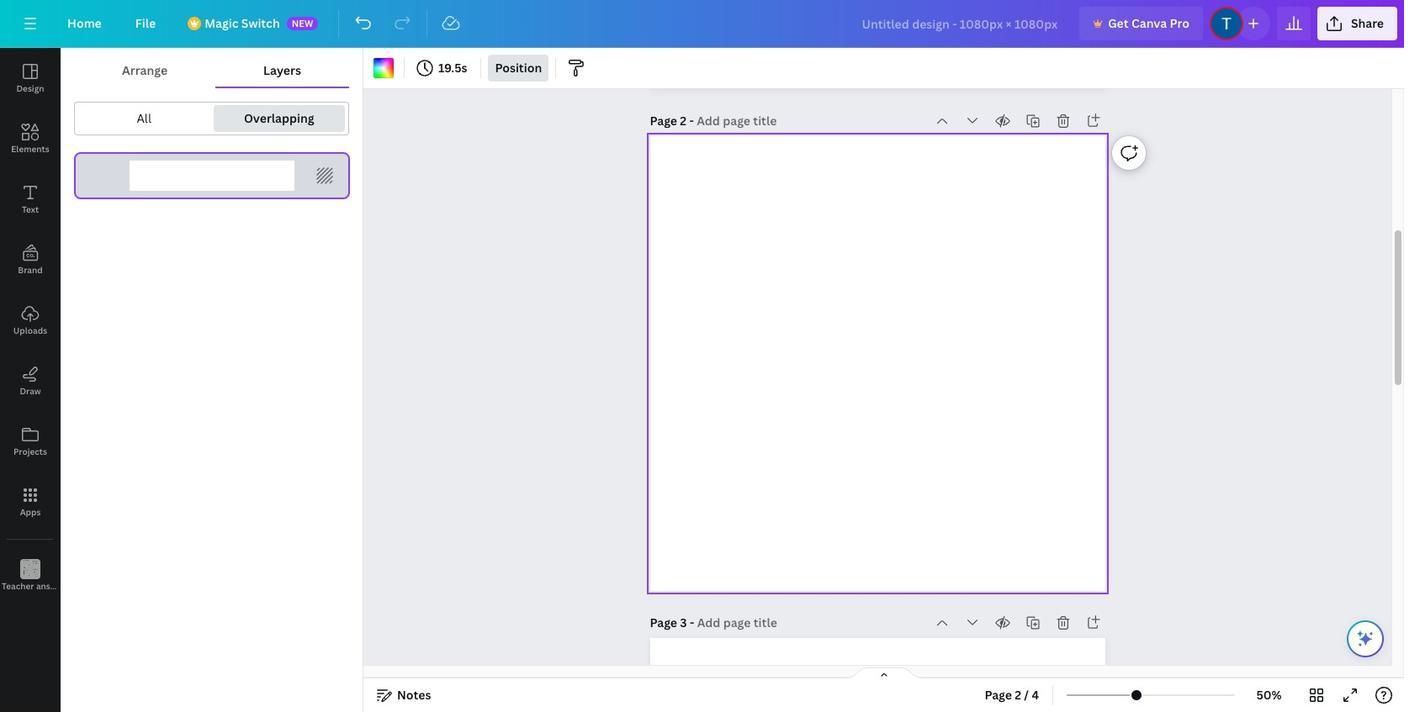 Task type: describe. For each thing, give the bounding box(es) containing it.
page inside button
[[985, 688, 1012, 704]]

Page title text field
[[697, 113, 779, 130]]

side panel tab list
[[0, 48, 86, 607]]

overlapping
[[244, 110, 314, 126]]

apps
[[20, 507, 41, 518]]

19.5s
[[438, 60, 468, 76]]

share
[[1352, 15, 1384, 31]]

canva
[[1132, 15, 1167, 31]]

draw button
[[0, 351, 61, 412]]

projects
[[13, 446, 47, 458]]

Design title text field
[[849, 7, 1073, 40]]

design
[[16, 82, 44, 94]]

- for page 3 -
[[690, 615, 695, 631]]

all
[[137, 110, 151, 126]]

text button
[[0, 169, 61, 230]]

- for page 2 -
[[690, 113, 694, 129]]

arrange
[[122, 62, 168, 78]]

3
[[680, 615, 687, 631]]

uploads
[[13, 325, 47, 337]]

page 2 -
[[650, 113, 697, 129]]

2 for /
[[1015, 688, 1022, 704]]

page for page 3
[[650, 615, 678, 631]]

All button
[[78, 105, 210, 132]]

2 for -
[[680, 113, 687, 129]]

design button
[[0, 48, 61, 109]]

answer
[[36, 581, 65, 592]]

50%
[[1257, 688, 1282, 704]]



Task type: locate. For each thing, give the bounding box(es) containing it.
2 left "/"
[[1015, 688, 1022, 704]]

2
[[680, 113, 687, 129], [1015, 688, 1022, 704]]

position button
[[489, 55, 549, 82]]

page left "/"
[[985, 688, 1012, 704]]

notes button
[[370, 683, 438, 709]]

-
[[690, 113, 694, 129], [690, 615, 695, 631]]

switch
[[241, 15, 280, 31]]

1 horizontal spatial 2
[[1015, 688, 1022, 704]]

magic switch
[[205, 15, 280, 31]]

0 vertical spatial 2
[[680, 113, 687, 129]]

- left page title text field
[[690, 113, 694, 129]]

new
[[292, 17, 313, 29]]

elements button
[[0, 109, 61, 169]]

1 - from the top
[[690, 113, 694, 129]]

position
[[495, 60, 542, 76]]

file
[[135, 15, 156, 31]]

get canva pro button
[[1080, 7, 1203, 40]]

keys
[[67, 581, 86, 592]]

4
[[1032, 688, 1039, 704]]

home link
[[54, 7, 115, 40]]

layers
[[263, 62, 301, 78]]

- right 3
[[690, 615, 695, 631]]

canva assistant image
[[1356, 630, 1376, 650]]

1 vertical spatial page
[[650, 615, 678, 631]]

page left 3
[[650, 615, 678, 631]]

notes
[[397, 688, 431, 704]]

arrange button
[[74, 55, 216, 87]]

Page title text field
[[697, 615, 779, 632]]

teacher answer keys
[[2, 581, 86, 592]]

brand
[[18, 264, 43, 276]]

get canva pro
[[1109, 15, 1190, 31]]

#ffffff image
[[374, 58, 394, 78]]

elements
[[11, 143, 49, 155]]

;
[[29, 582, 31, 593]]

brand button
[[0, 230, 61, 290]]

2 vertical spatial page
[[985, 688, 1012, 704]]

page
[[650, 113, 678, 129], [650, 615, 678, 631], [985, 688, 1012, 704]]

share button
[[1318, 7, 1398, 40]]

layers button
[[216, 55, 349, 87]]

projects button
[[0, 412, 61, 472]]

text
[[22, 204, 39, 215]]

magic
[[205, 15, 239, 31]]

0 vertical spatial page
[[650, 113, 678, 129]]

2 - from the top
[[690, 615, 695, 631]]

main menu bar
[[0, 0, 1405, 48]]

show pages image
[[844, 667, 925, 681]]

Overlapping button
[[213, 105, 345, 132]]

page for page 2
[[650, 113, 678, 129]]

2 inside button
[[1015, 688, 1022, 704]]

0 vertical spatial -
[[690, 113, 694, 129]]

get
[[1109, 15, 1129, 31]]

apps button
[[0, 472, 61, 533]]

19.5s button
[[412, 55, 474, 82]]

uploads button
[[0, 290, 61, 351]]

page left page title text field
[[650, 113, 678, 129]]

50% button
[[1242, 683, 1297, 709]]

1 vertical spatial -
[[690, 615, 695, 631]]

teacher
[[2, 581, 34, 592]]

/
[[1025, 688, 1029, 704]]

pro
[[1170, 15, 1190, 31]]

page 2 / 4 button
[[978, 683, 1046, 709]]

page 2 / 4
[[985, 688, 1039, 704]]

file button
[[122, 7, 169, 40]]

home
[[67, 15, 102, 31]]

2 left page title text field
[[680, 113, 687, 129]]

1 vertical spatial 2
[[1015, 688, 1022, 704]]

0 horizontal spatial 2
[[680, 113, 687, 129]]

draw
[[20, 385, 41, 397]]

page 3 -
[[650, 615, 697, 631]]



Task type: vqa. For each thing, say whether or not it's contained in the screenshot.
Canva for Teams link
no



